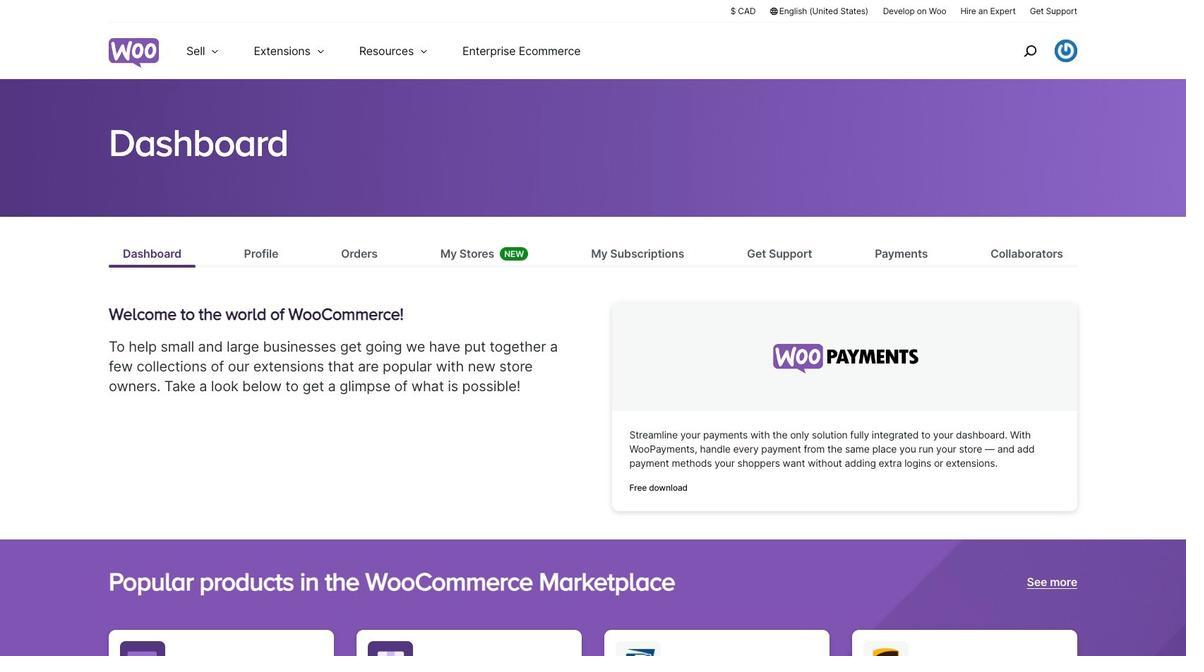 Task type: vqa. For each thing, say whether or not it's contained in the screenshot.
option
no



Task type: locate. For each thing, give the bounding box(es) containing it.
search image
[[1019, 40, 1042, 62]]

open account menu image
[[1055, 40, 1078, 62]]

service navigation menu element
[[994, 28, 1078, 74]]



